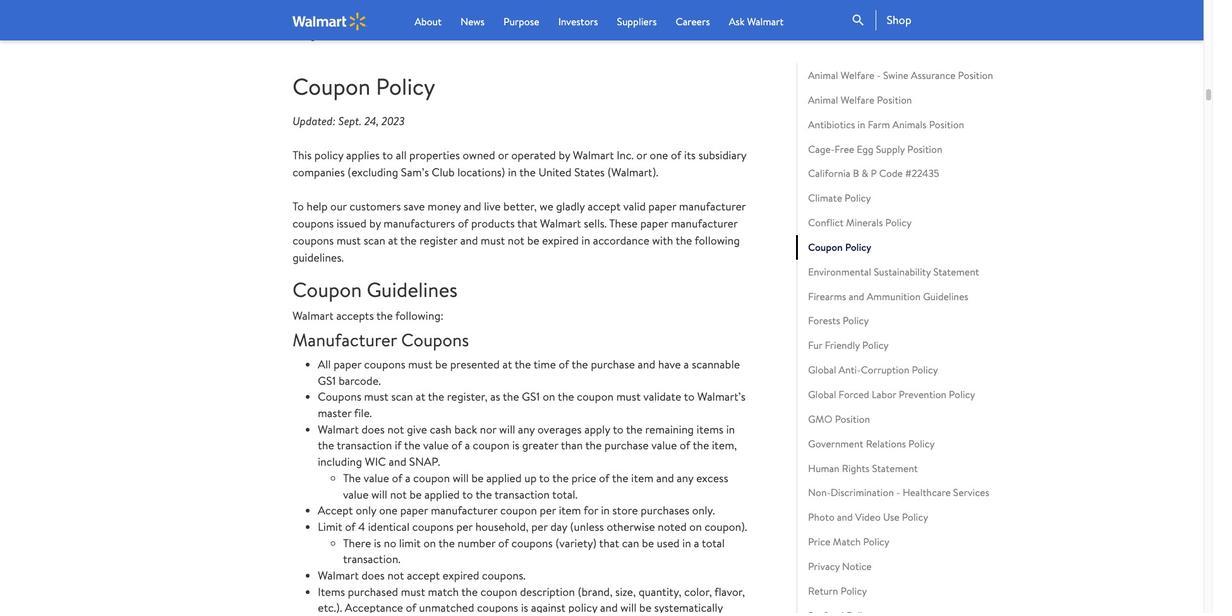 Task type: vqa. For each thing, say whether or not it's contained in the screenshot.
Benefit
no



Task type: locate. For each thing, give the bounding box(es) containing it.
0 horizontal spatial scan
[[364, 233, 386, 248]]

non-discrimination - healthcare services link
[[796, 481, 1030, 505]]

1 vertical spatial one
[[379, 503, 398, 518]]

any inside walmart does not give cash back nor will any overages apply to the remaining items in the transaction if the value of a coupon is greater than the purchase value of the item, including wic and snap
[[518, 421, 535, 437]]

(unless
[[570, 519, 604, 535]]

0 horizontal spatial statement
[[872, 461, 918, 475]]

of down remaining
[[680, 438, 690, 453]]

following
[[695, 233, 740, 248]]

to up number
[[463, 486, 473, 502]]

1 horizontal spatial or
[[637, 147, 647, 163]]

be inside "to help our customers save money and live better, we gladly accept valid paper manufacturer coupons issued by manufacturers of products that walmart sells. these paper manufacturer coupons must scan at the register and must not be expired in accordance with the following guidelines."
[[527, 233, 540, 248]]

0 horizontal spatial any
[[518, 421, 535, 437]]

2 vertical spatial on
[[424, 535, 436, 551]]

1 horizontal spatial at
[[416, 389, 426, 405]]

applied left up
[[487, 470, 522, 486]]

- for discrimination
[[897, 486, 901, 500]]

the left remaining
[[626, 421, 643, 437]]

be down snap
[[410, 486, 422, 502]]

the
[[343, 470, 361, 486]]

paper
[[649, 198, 677, 214], [641, 215, 669, 231], [334, 356, 362, 372], [400, 503, 428, 518]]

up
[[525, 470, 537, 486]]

walmart inside accept only one paper manufacturer coupon per item for in store purchases only. limit of 4 identical coupons per household, per day (unless otherwise noted on coupon). there is no limit on the number of coupons (variety) that can be used in a total transaction. walmart does not accept expired coupons. items purchased must match the coupon description (brand, size, quantity, color, flavor, etc.). acceptance of unmatched coupons is against policy and will be systematicall
[[318, 568, 359, 583]]

in inside walmart does not give cash back nor will any overages apply to the remaining items in the transaction if the value of a coupon is greater than the purchase value of the item, including wic and snap
[[727, 421, 735, 437]]

be down better,
[[527, 233, 540, 248]]

as
[[490, 389, 500, 405]]

news
[[461, 15, 485, 28]]

the right "if"
[[404, 438, 421, 453]]

1 horizontal spatial scan
[[391, 389, 413, 405]]

1 vertical spatial scan
[[391, 389, 413, 405]]

2 vertical spatial coupon
[[293, 276, 362, 303]]

transaction up wic
[[337, 438, 392, 453]]

match
[[428, 584, 459, 600]]

forests policy
[[808, 314, 869, 328]]

2 horizontal spatial is
[[521, 600, 528, 613]]

at inside "to help our customers save money and live better, we gladly accept valid paper manufacturer coupons issued by manufacturers of products that walmart sells. these paper manufacturer coupons must scan at the register and must not be expired in accordance with the following guidelines."
[[388, 233, 398, 248]]

0 horizontal spatial guidelines
[[367, 276, 458, 303]]

0 vertical spatial coupon
[[293, 71, 371, 103]]

not
[[508, 233, 525, 248], [388, 421, 404, 437], [390, 486, 407, 502], [388, 568, 404, 583]]

on inside "all paper coupons must be presented at the time of the purchase and have a scannable gs1 barcode. coupons must scan at the register, as the gs1 on the coupon must validate to walmart's master file."
[[543, 389, 555, 405]]

states
[[575, 164, 605, 180]]

position right animals
[[929, 117, 965, 131]]

0 horizontal spatial expired
[[443, 568, 479, 583]]

ammunition
[[867, 289, 921, 303]]

0 horizontal spatial by
[[369, 215, 381, 231]]

that left can
[[599, 535, 620, 551]]

coupon inside "all paper coupons must be presented at the time of the purchase and have a scannable gs1 barcode. coupons must scan at the register, as the gs1 on the coupon must validate to walmart's master file."
[[577, 389, 614, 405]]

the right accepts on the left
[[377, 308, 393, 324]]

will inside accept only one paper manufacturer coupon per item for in store purchases only. limit of 4 identical coupons per household, per day (unless otherwise noted on coupon). there is no limit on the number of coupons (variety) that can be used in a total transaction. walmart does not accept expired coupons. items purchased must match the coupon description (brand, size, quantity, color, flavor, etc.). acceptance of unmatched coupons is against policy and will be systematicall
[[621, 600, 637, 613]]

b
[[853, 166, 860, 180]]

return policy
[[808, 584, 867, 598]]

1 horizontal spatial on
[[543, 389, 555, 405]]

0 vertical spatial one
[[650, 147, 668, 163]]

expired up match
[[443, 568, 479, 583]]

item up store
[[631, 470, 654, 486]]

0 vertical spatial statement
[[934, 265, 980, 279]]

must down following:
[[408, 356, 433, 372]]

and inside accept only one paper manufacturer coupon per item for in store purchases only. limit of 4 identical coupons per household, per day (unless otherwise noted on coupon). there is no limit on the number of coupons (variety) that can be used in a total transaction. walmart does not accept expired coupons. items purchased must match the coupon description (brand, size, quantity, color, flavor, etc.). acceptance of unmatched coupons is against policy and will be systematicall
[[600, 600, 618, 613]]

california
[[808, 166, 851, 180]]

of
[[592, 10, 602, 25], [671, 147, 682, 163], [458, 215, 469, 231], [559, 356, 569, 372], [452, 438, 462, 453], [680, 438, 690, 453], [392, 470, 403, 486], [599, 470, 610, 486], [345, 519, 356, 535], [498, 535, 509, 551], [406, 600, 417, 613]]

one left the its
[[650, 147, 668, 163]]

1 horizontal spatial coupons
[[401, 327, 469, 352]]

scan inside "to help our customers save money and live better, we gladly accept valid paper manufacturer coupons issued by manufacturers of products that walmart sells. these paper manufacturer coupons must scan at the register and must not be expired in accordance with the following guidelines."
[[364, 233, 386, 248]]

0 horizontal spatial or
[[498, 147, 509, 163]]

0 horizontal spatial that
[[517, 215, 538, 231]]

animal for animal welfare position
[[808, 93, 838, 107]]

use
[[884, 510, 900, 524]]

0 vertical spatial any
[[518, 421, 535, 437]]

ask
[[729, 15, 745, 28]]

scan
[[364, 233, 386, 248], [391, 389, 413, 405]]

will down size,
[[621, 600, 637, 613]]

1 vertical spatial accept
[[407, 568, 440, 583]]

0 vertical spatial scan
[[364, 233, 386, 248]]

policy down b
[[845, 191, 871, 205]]

no
[[384, 535, 396, 551]]

items
[[318, 584, 345, 600]]

shop
[[887, 12, 912, 28]]

2 or from the left
[[637, 147, 647, 163]]

of down money
[[458, 215, 469, 231]]

0 vertical spatial -
[[877, 68, 881, 82]]

the inside this policy applies to all properties owned or operated by walmart inc. or one of its subsidiary companies (excluding sam's club locations) in the united states (walmart).
[[520, 164, 536, 180]]

walmart up items
[[318, 568, 359, 583]]

walmart inside coupon guidelines walmart accepts the following: manufacturer coupons
[[293, 308, 334, 324]]

1 vertical spatial that
[[599, 535, 620, 551]]

walmart right ask
[[747, 15, 784, 28]]

one inside this policy applies to all properties owned or operated by walmart inc. or one of its subsidiary companies (excluding sam's club locations) in the united states (walmart).
[[650, 147, 668, 163]]

limit
[[318, 519, 342, 535]]

0 vertical spatial gs1
[[318, 373, 336, 388]]

policy inside accept only one paper manufacturer coupon per item for in store purchases only. limit of 4 identical coupons per household, per day (unless otherwise noted on coupon). there is no limit on the number of coupons (variety) that can be used in a total transaction. walmart does not accept expired coupons. items purchased must match the coupon description (brand, size, quantity, color, flavor, etc.). acceptance of unmatched coupons is against policy and will be systematicall
[[569, 600, 598, 613]]

1 vertical spatial coupon policy
[[808, 240, 872, 254]]

sells.
[[584, 215, 607, 231]]

&
[[862, 166, 869, 180]]

2 vertical spatial is
[[521, 600, 528, 613]]

1 horizontal spatial guidelines
[[923, 289, 969, 303]]

conflict
[[650, 10, 690, 25], [808, 216, 844, 229]]

1 horizontal spatial rila
[[624, 10, 648, 25]]

coupons
[[401, 327, 469, 352], [318, 389, 362, 405]]

1 horizontal spatial statement
[[934, 265, 980, 279]]

1 vertical spatial welfare
[[841, 93, 875, 107]]

items
[[697, 421, 724, 437]]

0 vertical spatial by
[[559, 147, 570, 163]]

not up identical
[[390, 486, 407, 502]]

better,
[[504, 198, 537, 214]]

(variety)
[[556, 535, 597, 551]]

0 vertical spatial conflict
[[650, 10, 690, 25]]

on down time
[[543, 389, 555, 405]]

2 does from the top
[[362, 568, 385, 583]]

labor
[[872, 387, 897, 401]]

1 horizontal spatial any
[[677, 470, 694, 486]]

careers
[[676, 15, 710, 28]]

expired
[[542, 233, 579, 248], [443, 568, 479, 583]]

1 vertical spatial global
[[808, 387, 837, 401]]

one up identical
[[379, 503, 398, 518]]

coupon policy up 24,
[[293, 71, 435, 103]]

climate policy link
[[796, 186, 1030, 211]]

environmental sustainability statement
[[808, 265, 980, 279]]

in
[[858, 117, 866, 131], [508, 164, 517, 180], [582, 233, 590, 248], [727, 421, 735, 437], [601, 503, 610, 518], [683, 535, 691, 551]]

2 animal from the top
[[808, 93, 838, 107]]

1 horizontal spatial applied
[[487, 470, 522, 486]]

value down wic
[[364, 470, 389, 486]]

item inside accept only one paper manufacturer coupon per item for in store purchases only. limit of 4 identical coupons per household, per day (unless otherwise noted on coupon). there is no limit on the number of coupons (variety) that can be used in a total transaction. walmart does not accept expired coupons. items purchased must match the coupon description (brand, size, quantity, color, flavor, etc.). acceptance of unmatched coupons is against policy and will be systematicall
[[559, 503, 581, 518]]

0 vertical spatial item
[[631, 470, 654, 486]]

and down '(brand,' at the bottom
[[600, 600, 618, 613]]

for inside accept only one paper manufacturer coupon per item for in store purchases only. limit of 4 identical coupons per household, per day (unless otherwise noted on coupon). there is no limit on the number of coupons (variety) that can be used in a total transaction. walmart does not accept expired coupons. items purchased must match the coupon description (brand, size, quantity, color, flavor, etc.). acceptance of unmatched coupons is against policy and will be systematicall
[[584, 503, 598, 518]]

1 horizontal spatial one
[[650, 147, 668, 163]]

0 horizontal spatial transaction
[[337, 438, 392, 453]]

number
[[458, 535, 496, 551]]

walmart inside walmart does not give cash back nor will any overages apply to the remaining items in the transaction if the value of a coupon is greater than the purchase value of the item, including wic and snap
[[318, 421, 359, 437]]

of left unmatched
[[406, 600, 417, 613]]

0 horizontal spatial policy
[[314, 147, 344, 163]]

2 welfare from the top
[[841, 93, 875, 107]]

1 vertical spatial animal
[[808, 93, 838, 107]]

guidelines inside coupon guidelines walmart accepts the following: manufacturer coupons
[[367, 276, 458, 303]]

welfare for -
[[841, 68, 875, 82]]

walmart down gladly
[[540, 215, 581, 231]]

or right owned
[[498, 147, 509, 163]]

walmart up the states
[[573, 147, 614, 163]]

welfare up animal welfare position at the right top of page
[[841, 68, 875, 82]]

- for welfare
[[877, 68, 881, 82]]

1 vertical spatial purchase
[[605, 438, 649, 453]]

money
[[428, 198, 461, 214]]

in inside this policy applies to all properties owned or operated by walmart inc. or one of its subsidiary companies (excluding sam's club locations) in the united states (walmart).
[[508, 164, 517, 180]]

1 vertical spatial conflict
[[808, 216, 844, 229]]

scan inside "all paper coupons must be presented at the time of the purchase and have a scannable gs1 barcode. coupons must scan at the register, as the gs1 on the coupon must validate to walmart's master file."
[[391, 389, 413, 405]]

1 vertical spatial -
[[897, 486, 901, 500]]

a left total
[[694, 535, 699, 551]]

about
[[505, 10, 534, 25]]

1 vertical spatial any
[[677, 470, 694, 486]]

gs1 down 'all' on the left
[[318, 373, 336, 388]]

1 horizontal spatial conflict
[[808, 216, 844, 229]]

applied
[[487, 470, 522, 486], [425, 486, 460, 502]]

of inside "all paper coupons must be presented at the time of the purchase and have a scannable gs1 barcode. coupons must scan at the register, as the gs1 on the coupon must validate to walmart's master file."
[[559, 356, 569, 372]]

policy up 2023
[[376, 71, 435, 103]]

overages
[[538, 421, 582, 437]]

on right 'limit'
[[424, 535, 436, 551]]

or right inc.
[[637, 147, 647, 163]]

0 vertical spatial does
[[362, 421, 385, 437]]

at right 'presented'
[[503, 356, 512, 372]]

identical
[[368, 519, 410, 535]]

value down the
[[343, 486, 369, 502]]

not inside . the value of a coupon will be applied up to the price of the item and any excess value will not be applied to the transaction total.
[[390, 486, 407, 502]]

0 vertical spatial animal
[[808, 68, 838, 82]]

1 horizontal spatial expired
[[542, 233, 579, 248]]

for inside 'for more information about the efforts of the rila conflict minerals program.'
[[399, 10, 413, 25]]

and
[[464, 198, 481, 214], [460, 233, 478, 248], [849, 289, 865, 303], [638, 356, 656, 372], [389, 454, 407, 470], [657, 470, 674, 486], [837, 510, 853, 524], [600, 600, 618, 613]]

products
[[471, 215, 515, 231]]

coupons.
[[482, 568, 526, 583]]

by
[[559, 147, 570, 163], [369, 215, 381, 231]]

of right efforts
[[592, 10, 602, 25]]

0 vertical spatial at
[[388, 233, 398, 248]]

0 horizontal spatial gs1
[[318, 373, 336, 388]]

ask walmart
[[729, 15, 784, 28]]

1 vertical spatial statement
[[872, 461, 918, 475]]

#22435
[[906, 166, 940, 180]]

1 vertical spatial applied
[[425, 486, 460, 502]]

1 animal from the top
[[808, 68, 838, 82]]

coupons inside "all paper coupons must be presented at the time of the purchase and have a scannable gs1 barcode. coupons must scan at the register, as the gs1 on the coupon must validate to walmart's master file."
[[364, 356, 406, 372]]

0 horizontal spatial coupon policy
[[293, 71, 435, 103]]

1 horizontal spatial is
[[512, 438, 520, 453]]

will
[[499, 421, 515, 437], [453, 470, 469, 486], [371, 486, 388, 502], [621, 600, 637, 613]]

and inside walmart does not give cash back nor will any overages apply to the remaining items in the transaction if the value of a coupon is greater than the purchase value of the item, including wic and snap
[[389, 454, 407, 470]]

1 welfare from the top
[[841, 68, 875, 82]]

expired inside accept only one paper manufacturer coupon per item for in store purchases only. limit of 4 identical coupons per household, per day (unless otherwise noted on coupon). there is no limit on the number of coupons (variety) that can be used in a total transaction. walmart does not accept expired coupons. items purchased must match the coupon description (brand, size, quantity, color, flavor, etc.). acceptance of unmatched coupons is against policy and will be systematicall
[[443, 568, 479, 583]]

0 vertical spatial welfare
[[841, 68, 875, 82]]

by inside "to help our customers save money and live better, we gladly accept valid paper manufacturer coupons issued by manufacturers of products that walmart sells. these paper manufacturer coupons must scan at the register and must not be expired in accordance with the following guidelines."
[[369, 215, 381, 231]]

expired inside "to help our customers save money and live better, we gladly accept valid paper manufacturer coupons issued by manufacturers of products that walmart sells. these paper manufacturer coupons must scan at the register and must not be expired in accordance with the following guidelines."
[[542, 233, 579, 248]]

must
[[337, 233, 361, 248], [481, 233, 505, 248], [408, 356, 433, 372], [364, 389, 389, 405], [617, 389, 641, 405], [401, 584, 425, 600]]

in down sells. at the top
[[582, 233, 590, 248]]

scan up give
[[391, 389, 413, 405]]

0 horizontal spatial rila
[[332, 10, 356, 25]]

1 or from the left
[[498, 147, 509, 163]]

0 horizontal spatial item
[[559, 503, 581, 518]]

and left have at bottom
[[638, 356, 656, 372]]

0 horizontal spatial -
[[877, 68, 881, 82]]

1 horizontal spatial coupon policy
[[808, 240, 872, 254]]

conflict inside 'for more information about the efforts of the rila conflict minerals program.'
[[650, 10, 690, 25]]

0 vertical spatial that
[[517, 215, 538, 231]]

human rights statement link
[[796, 456, 1030, 481]]

1 vertical spatial gs1
[[522, 389, 540, 405]]

at up give
[[416, 389, 426, 405]]

coupons down following:
[[401, 327, 469, 352]]

manufacturer inside accept only one paper manufacturer coupon per item for in store purchases only. limit of 4 identical coupons per household, per day (unless otherwise noted on coupon). there is no limit on the number of coupons (variety) that can be used in a total transaction. walmart does not accept expired coupons. items purchased must match the coupon description (brand, size, quantity, color, flavor, etc.). acceptance of unmatched coupons is against policy and will be systematicall
[[431, 503, 498, 518]]

the down operated in the top left of the page
[[520, 164, 536, 180]]

global inside "link"
[[808, 387, 837, 401]]

policy inside this policy applies to all properties owned or operated by walmart inc. or one of its subsidiary companies (excluding sam's club locations) in the united states (walmart).
[[314, 147, 344, 163]]

policy right 'prevention' on the bottom
[[949, 387, 976, 401]]

locations)
[[458, 164, 505, 180]]

1 horizontal spatial by
[[559, 147, 570, 163]]

0 vertical spatial expired
[[542, 233, 579, 248]]

the up including
[[318, 438, 334, 453]]

presented
[[450, 356, 500, 372]]

suppliers button
[[617, 14, 657, 29]]

a
[[684, 356, 689, 372], [465, 438, 470, 453], [405, 470, 411, 486], [694, 535, 699, 551]]

0 vertical spatial on
[[543, 389, 555, 405]]

of left the its
[[671, 147, 682, 163]]

1 vertical spatial policy
[[569, 600, 598, 613]]

assurance
[[911, 68, 956, 82]]

and left live
[[464, 198, 481, 214]]

to
[[383, 147, 393, 163], [684, 389, 695, 405], [613, 421, 624, 437], [539, 470, 550, 486], [463, 486, 473, 502]]

that inside accept only one paper manufacturer coupon per item for in store purchases only. limit of 4 identical coupons per household, per day (unless otherwise noted on coupon). there is no limit on the number of coupons (variety) that can be used in a total transaction. walmart does not accept expired coupons. items purchased must match the coupon description (brand, size, quantity, color, flavor, etc.). acceptance of unmatched coupons is against policy and will be systematicall
[[599, 535, 620, 551]]

welfare
[[841, 68, 875, 82], [841, 93, 875, 107]]

0 vertical spatial global
[[808, 363, 837, 377]]

investors
[[559, 15, 598, 28]]

global anti-corruption policy link
[[796, 358, 1030, 382]]

position down forced on the bottom right
[[835, 412, 870, 426]]

guidelines inside firearms and ammunition guidelines link
[[923, 289, 969, 303]]

animal up animal welfare position at the right top of page
[[808, 68, 838, 82]]

all
[[318, 356, 331, 372]]

2 rila from the left
[[624, 10, 648, 25]]

coupon up updated:
[[293, 71, 371, 103]]

1 horizontal spatial accept
[[588, 198, 621, 214]]

1 horizontal spatial minerals
[[846, 216, 883, 229]]

must left match
[[401, 584, 425, 600]]

be
[[527, 233, 540, 248], [435, 356, 448, 372], [472, 470, 484, 486], [410, 486, 422, 502], [642, 535, 654, 551], [640, 600, 652, 613]]

limit
[[399, 535, 421, 551]]

1 global from the top
[[808, 363, 837, 377]]

discrimination
[[831, 486, 894, 500]]

coupons up barcode.
[[364, 356, 406, 372]]

not inside "to help our customers save money and live better, we gladly accept valid paper manufacturer coupons issued by manufacturers of products that walmart sells. these paper manufacturer coupons must scan at the register and must not be expired in accordance with the following guidelines."
[[508, 233, 525, 248]]

there
[[343, 535, 371, 551]]

1 vertical spatial transaction
[[495, 486, 550, 502]]

1 horizontal spatial for
[[584, 503, 598, 518]]

1 vertical spatial on
[[690, 519, 702, 535]]

see
[[293, 10, 311, 25]]

of inside "to help our customers save money and live better, we gladly accept valid paper manufacturer coupons issued by manufacturers of products that walmart sells. these paper manufacturer coupons must scan at the register and must not be expired in accordance with the following guidelines."
[[458, 215, 469, 231]]

1 horizontal spatial item
[[631, 470, 654, 486]]

global for global anti-corruption policy
[[808, 363, 837, 377]]

2 horizontal spatial on
[[690, 519, 702, 535]]

0 horizontal spatial coupons
[[318, 389, 362, 405]]

for up (unless
[[584, 503, 598, 518]]

0 vertical spatial minerals
[[693, 10, 735, 25]]

be left 'presented'
[[435, 356, 448, 372]]

coupon inside . the value of a coupon will be applied up to the price of the item and any excess value will not be applied to the transaction total.
[[413, 470, 450, 486]]

scannable
[[692, 356, 740, 372]]

coupon inside coupon guidelines walmart accepts the following: manufacturer coupons
[[293, 276, 362, 303]]

photo and video use policy link
[[796, 505, 1030, 530]]

0 horizontal spatial minerals
[[693, 10, 735, 25]]

rila inside 'for more information about the efforts of the rila conflict minerals program.'
[[624, 10, 648, 25]]

1 does from the top
[[362, 421, 385, 437]]

0 vertical spatial manufacturer
[[679, 198, 746, 214]]

for
[[399, 10, 413, 25], [584, 503, 598, 518]]

to right the 'validate'
[[684, 389, 695, 405]]

1 vertical spatial expired
[[443, 568, 479, 583]]

0 horizontal spatial is
[[374, 535, 381, 551]]

0 horizontal spatial accept
[[407, 568, 440, 583]]

policy
[[314, 147, 344, 163], [569, 600, 598, 613]]

in left store
[[601, 503, 610, 518]]

have
[[658, 356, 681, 372]]

investors button
[[559, 14, 598, 29]]

policy down '(brand,' at the bottom
[[569, 600, 598, 613]]

0 horizontal spatial for
[[399, 10, 413, 25]]

purchase down the apply
[[605, 438, 649, 453]]

efforts
[[555, 10, 589, 25]]

guidelines up following:
[[367, 276, 458, 303]]

1 vertical spatial does
[[362, 568, 385, 583]]

acceptance
[[345, 600, 403, 613]]

and inside . the value of a coupon will be applied up to the price of the item and any excess value will not be applied to the transaction total.
[[657, 470, 674, 486]]

see the rila website
[[293, 10, 396, 25]]

statement inside "link"
[[872, 461, 918, 475]]

accept up sells. at the top
[[588, 198, 621, 214]]

to inside "all paper coupons must be presented at the time of the purchase and have a scannable gs1 barcode. coupons must scan at the register, as the gs1 on the coupon must validate to walmart's master file."
[[684, 389, 695, 405]]

does down file.
[[362, 421, 385, 437]]

0 vertical spatial accept
[[588, 198, 621, 214]]

in inside "to help our customers save money and live better, we gladly accept valid paper manufacturer coupons issued by manufacturers of products that walmart sells. these paper manufacturer coupons must scan at the register and must not be expired in accordance with the following guidelines."
[[582, 233, 590, 248]]

global up gmo
[[808, 387, 837, 401]]

by up united
[[559, 147, 570, 163]]

that inside "to help our customers save money and live better, we gladly accept valid paper manufacturer coupons issued by manufacturers of products that walmart sells. these paper manufacturer coupons must scan at the register and must not be expired in accordance with the following guidelines."
[[517, 215, 538, 231]]

will right nor
[[499, 421, 515, 437]]

2 vertical spatial manufacturer
[[431, 503, 498, 518]]

1 horizontal spatial that
[[599, 535, 620, 551]]

a down snap
[[405, 470, 411, 486]]

climate policy
[[808, 191, 871, 205]]

global
[[808, 363, 837, 377], [808, 387, 837, 401]]

policy up 'prevention' on the bottom
[[912, 363, 938, 377]]

accept inside "to help our customers save money and live better, we gladly accept valid paper manufacturer coupons issued by manufacturers of products that walmart sells. these paper manufacturer coupons must scan at the register and must not be expired in accordance with the following guidelines."
[[588, 198, 621, 214]]

0 vertical spatial transaction
[[337, 438, 392, 453]]

-
[[877, 68, 881, 82], [897, 486, 901, 500]]

coupons inside coupon guidelines walmart accepts the following: manufacturer coupons
[[401, 327, 469, 352]]

1 horizontal spatial gs1
[[522, 389, 540, 405]]

2 global from the top
[[808, 387, 837, 401]]

not up purchased
[[388, 568, 404, 583]]

1 vertical spatial is
[[374, 535, 381, 551]]

purchase inside "all paper coupons must be presented at the time of the purchase and have a scannable gs1 barcode. coupons must scan at the register, as the gs1 on the coupon must validate to walmart's master file."
[[591, 356, 635, 372]]

0 horizontal spatial applied
[[425, 486, 460, 502]]

global forced labor prevention policy
[[808, 387, 976, 401]]

climate
[[808, 191, 843, 205]]

walmart up manufacturer
[[293, 308, 334, 324]]

policy up companies
[[314, 147, 344, 163]]

coupon down snap
[[413, 470, 450, 486]]

1 vertical spatial coupons
[[318, 389, 362, 405]]

if
[[395, 438, 402, 453]]

any
[[518, 421, 535, 437], [677, 470, 694, 486]]

forests policy link
[[796, 309, 1030, 333]]

corruption
[[861, 363, 910, 377]]

is left against
[[521, 600, 528, 613]]

rights
[[842, 461, 870, 475]]

position inside 'link'
[[835, 412, 870, 426]]

does inside accept only one paper manufacturer coupon per item for in store purchases only. limit of 4 identical coupons per household, per day (unless otherwise noted on coupon). there is no limit on the number of coupons (variety) that can be used in a total transaction. walmart does not accept expired coupons. items purchased must match the coupon description (brand, size, quantity, color, flavor, etc.). acceptance of unmatched coupons is against policy and will be systematicall
[[362, 568, 385, 583]]



Task type: describe. For each thing, give the bounding box(es) containing it.
minerals inside 'for more information about the efforts of the rila conflict minerals program.'
[[693, 10, 735, 25]]

ask walmart link
[[729, 14, 784, 29]]

not inside walmart does not give cash back nor will any overages apply to the remaining items in the transaction if the value of a coupon is greater than the purchase value of the item, including wic and snap
[[388, 421, 404, 437]]

global anti-corruption policy
[[808, 363, 938, 377]]

of down household,
[[498, 535, 509, 551]]

policy down 'climate policy' link
[[886, 216, 912, 229]]

must down products
[[481, 233, 505, 248]]

policy down gmo position 'link'
[[909, 437, 935, 450]]

of down "if"
[[392, 470, 403, 486]]

wic
[[365, 454, 386, 470]]

price
[[572, 470, 597, 486]]

welfare for position
[[841, 93, 875, 107]]

fur friendly policy
[[808, 338, 889, 352]]

day
[[551, 519, 568, 535]]

be right can
[[642, 535, 654, 551]]

statement for human rights statement
[[872, 461, 918, 475]]

position down swine
[[877, 93, 912, 107]]

paper inside accept only one paper manufacturer coupon per item for in store purchases only. limit of 4 identical coupons per household, per day (unless otherwise noted on coupon). there is no limit on the number of coupons (variety) that can be used in a total transaction. walmart does not accept expired coupons. items purchased must match the coupon description (brand, size, quantity, color, flavor, etc.). acceptance of unmatched coupons is against policy and will be systematicall
[[400, 503, 428, 518]]

coupons down coupons. at left
[[477, 600, 519, 613]]

club
[[432, 164, 455, 180]]

accept inside accept only one paper manufacturer coupon per item for in store purchases only. limit of 4 identical coupons per household, per day (unless otherwise noted on coupon). there is no limit on the number of coupons (variety) that can be used in a total transaction. walmart does not accept expired coupons. items purchased must match the coupon description (brand, size, quantity, color, flavor, etc.). acceptance of unmatched coupons is against policy and will be systematicall
[[407, 568, 440, 583]]

value down remaining
[[652, 438, 677, 453]]

of inside 'for more information about the efforts of the rila conflict minerals program.'
[[592, 10, 602, 25]]

per up number
[[457, 519, 473, 535]]

and inside "all paper coupons must be presented at the time of the purchase and have a scannable gs1 barcode. coupons must scan at the register, as the gs1 on the coupon must validate to walmart's master file."
[[638, 356, 656, 372]]

register,
[[447, 389, 488, 405]]

a inside "all paper coupons must be presented at the time of the purchase and have a scannable gs1 barcode. coupons must scan at the register, as the gs1 on the coupon must validate to walmart's master file."
[[684, 356, 689, 372]]

purpose
[[504, 15, 540, 28]]

about
[[415, 15, 442, 28]]

of down back
[[452, 438, 462, 453]]

one inside accept only one paper manufacturer coupon per item for in store purchases only. limit of 4 identical coupons per household, per day (unless otherwise noted on coupon). there is no limit on the number of coupons (variety) that can be used in a total transaction. walmart does not accept expired coupons. items purchased must match the coupon description (brand, size, quantity, color, flavor, etc.). acceptance of unmatched coupons is against policy and will be systematicall
[[379, 503, 398, 518]]

human
[[808, 461, 840, 475]]

1 vertical spatial coupon
[[808, 240, 843, 254]]

0 horizontal spatial on
[[424, 535, 436, 551]]

coupon up household,
[[501, 503, 537, 518]]

coupons down day
[[512, 535, 553, 551]]

not inside accept only one paper manufacturer coupon per item for in store purchases only. limit of 4 identical coupons per household, per day (unless otherwise noted on coupon). there is no limit on the number of coupons (variety) that can be used in a total transaction. walmart does not accept expired coupons. items purchased must match the coupon description (brand, size, quantity, color, flavor, etc.). acceptance of unmatched coupons is against policy and will be systematicall
[[388, 568, 404, 583]]

0 vertical spatial coupon policy
[[293, 71, 435, 103]]

our
[[330, 198, 347, 214]]

government relations policy link
[[796, 431, 1030, 456]]

home image
[[292, 12, 367, 30]]

the right match
[[462, 584, 478, 600]]

subsidiary
[[699, 147, 747, 163]]

coupon policy link
[[796, 235, 1030, 260]]

policy up the "global anti-corruption policy"
[[863, 338, 889, 352]]

does inside walmart does not give cash back nor will any overages apply to the remaining items in the transaction if the value of a coupon is greater than the purchase value of the item, including wic and snap
[[362, 421, 385, 437]]

operated
[[511, 147, 556, 163]]

non-discrimination - healthcare services
[[808, 486, 990, 500]]

.
[[438, 454, 441, 470]]

the right investors popup button
[[605, 10, 621, 25]]

information
[[445, 10, 503, 25]]

purpose button
[[504, 14, 540, 29]]

farm
[[868, 117, 890, 131]]

fur friendly policy link
[[796, 333, 1030, 358]]

item inside . the value of a coupon will be applied up to the price of the item and any excess value will not be applied to the transaction total.
[[631, 470, 654, 486]]

the right time
[[572, 356, 588, 372]]

walmart's
[[698, 389, 746, 405]]

is inside walmart does not give cash back nor will any overages apply to the remaining items in the transaction if the value of a coupon is greater than the purchase value of the item, including wic and snap
[[512, 438, 520, 453]]

the right as
[[503, 389, 519, 405]]

coupon policy inside coupon policy link
[[808, 240, 872, 254]]

coupon down coupons. at left
[[481, 584, 517, 600]]

the right with
[[676, 233, 692, 248]]

companies
[[293, 164, 345, 180]]

(walmart).
[[608, 164, 659, 180]]

will down back
[[453, 470, 469, 486]]

policy down the notice
[[841, 584, 867, 598]]

in left farm
[[858, 117, 866, 131]]

cage-free egg supply position link
[[796, 137, 1030, 161]]

to inside walmart does not give cash back nor will any overages apply to the remaining items in the transaction if the value of a coupon is greater than the purchase value of the item, including wic and snap
[[613, 421, 624, 437]]

policy down photo and video use policy
[[864, 535, 890, 549]]

otherwise
[[607, 519, 655, 535]]

transaction inside . the value of a coupon will be applied up to the price of the item and any excess value will not be applied to the transaction total.
[[495, 486, 550, 502]]

size,
[[616, 584, 636, 600]]

customers
[[350, 198, 401, 214]]

photo
[[808, 510, 835, 524]]

time
[[534, 356, 556, 372]]

gmo
[[808, 412, 833, 426]]

careers link
[[676, 14, 710, 29]]

and down products
[[460, 233, 478, 248]]

per up day
[[540, 503, 556, 518]]

the up household,
[[476, 486, 492, 502]]

used
[[657, 535, 680, 551]]

and left video
[[837, 510, 853, 524]]

news button
[[461, 14, 485, 29]]

must down issued
[[337, 233, 361, 248]]

in right used
[[683, 535, 691, 551]]

a inside walmart does not give cash back nor will any overages apply to the remaining items in the transaction if the value of a coupon is greater than the purchase value of the item, including wic and snap
[[465, 438, 470, 453]]

to inside this policy applies to all properties owned or operated by walmart inc. or one of its subsidiary companies (excluding sam's club locations) in the united states (walmart).
[[383, 147, 393, 163]]

1 rila from the left
[[332, 10, 356, 25]]

purchase inside walmart does not give cash back nor will any overages apply to the remaining items in the transaction if the value of a coupon is greater than the purchase value of the item, including wic and snap
[[605, 438, 649, 453]]

policy up fur friendly policy
[[843, 314, 869, 328]]

the up total.
[[553, 470, 569, 486]]

coupons up guidelines. at the top left of the page
[[293, 233, 334, 248]]

the up "program."
[[313, 10, 330, 25]]

position right "assurance"
[[958, 68, 994, 82]]

global for global forced labor prevention policy
[[808, 387, 837, 401]]

the left register,
[[428, 389, 445, 405]]

item,
[[712, 438, 737, 453]]

cage-
[[808, 142, 835, 156]]

the up the overages
[[558, 389, 574, 405]]

give
[[407, 421, 427, 437]]

human rights statement
[[808, 461, 918, 475]]

apply
[[585, 421, 611, 437]]

must up file.
[[364, 389, 389, 405]]

coupons down help
[[293, 215, 334, 231]]

paper up with
[[641, 215, 669, 231]]

paper inside "all paper coupons must be presented at the time of the purchase and have a scannable gs1 barcode. coupons must scan at the register, as the gs1 on the coupon must validate to walmart's master file."
[[334, 356, 362, 372]]

forests
[[808, 314, 841, 328]]

the left number
[[439, 535, 455, 551]]

policy inside "link"
[[949, 387, 976, 401]]

global forced labor prevention policy link
[[796, 382, 1030, 407]]

match
[[833, 535, 861, 549]]

transaction inside walmart does not give cash back nor will any overages apply to the remaining items in the transaction if the value of a coupon is greater than the purchase value of the item, including wic and snap
[[337, 438, 392, 453]]

total
[[702, 535, 725, 551]]

per left day
[[532, 519, 548, 535]]

applies
[[346, 147, 380, 163]]

the inside coupon guidelines walmart accepts the following: manufacturer coupons
[[377, 308, 393, 324]]

help
[[307, 198, 328, 214]]

(brand,
[[578, 584, 613, 600]]

policy right use
[[902, 510, 929, 524]]

and right firearms
[[849, 289, 865, 303]]

(excluding
[[348, 164, 398, 180]]

paper right valid
[[649, 198, 677, 214]]

guidelines.
[[293, 250, 344, 265]]

a inside accept only one paper manufacturer coupon per item for in store purchases only. limit of 4 identical coupons per household, per day (unless otherwise noted on coupon). there is no limit on the number of coupons (variety) that can be used in a total transaction. walmart does not accept expired coupons. items purchased must match the coupon description (brand, size, quantity, color, flavor, etc.). acceptance of unmatched coupons is against policy and will be systematicall
[[694, 535, 699, 551]]

conflict minerals policy
[[808, 216, 912, 229]]

will inside walmart does not give cash back nor will any overages apply to the remaining items in the transaction if the value of a coupon is greater than the purchase value of the item, including wic and snap
[[499, 421, 515, 437]]

walmart inside "to help our customers save money and live better, we gladly accept valid paper manufacturer coupons issued by manufacturers of products that walmart sells. these paper manufacturer coupons must scan at the register and must not be expired in accordance with the following guidelines."
[[540, 215, 581, 231]]

egg
[[857, 142, 874, 156]]

be down nor
[[472, 470, 484, 486]]

updated:
[[293, 113, 336, 129]]

coupon).
[[705, 519, 748, 535]]

coupons inside "all paper coupons must be presented at the time of the purchase and have a scannable gs1 barcode. coupons must scan at the register, as the gs1 on the coupon must validate to walmart's master file."
[[318, 389, 362, 405]]

the up store
[[612, 470, 629, 486]]

coupons up 'limit'
[[412, 519, 454, 535]]

prevention
[[899, 387, 947, 401]]

privacy notice link
[[796, 554, 1030, 579]]

any inside . the value of a coupon will be applied up to the price of the item and any excess value will not be applied to the transaction total.
[[677, 470, 694, 486]]

position up #22435
[[908, 142, 943, 156]]

all
[[396, 147, 407, 163]]

24,
[[365, 113, 379, 129]]

2023
[[382, 113, 405, 129]]

2 vertical spatial at
[[416, 389, 426, 405]]

of inside this policy applies to all properties owned or operated by walmart inc. or one of its subsidiary companies (excluding sam's club locations) in the united states (walmart).
[[671, 147, 682, 163]]

can
[[622, 535, 639, 551]]

be inside "all paper coupons must be presented at the time of the purchase and have a scannable gs1 barcode. coupons must scan at the register, as the gs1 on the coupon must validate to walmart's master file."
[[435, 356, 448, 372]]

of left 4
[[345, 519, 356, 535]]

be down quantity,
[[640, 600, 652, 613]]

must left the 'validate'
[[617, 389, 641, 405]]

statement for environmental sustainability statement
[[934, 265, 980, 279]]

its
[[684, 147, 696, 163]]

price match policy
[[808, 535, 890, 549]]

privacy notice
[[808, 559, 872, 573]]

video
[[856, 510, 881, 524]]

the left time
[[515, 356, 531, 372]]

will up only
[[371, 486, 388, 502]]

the down manufacturers
[[400, 233, 417, 248]]

owned
[[463, 147, 495, 163]]

walmart inside ask walmart link
[[747, 15, 784, 28]]

p
[[871, 166, 877, 180]]

search
[[851, 13, 866, 28]]

validate
[[644, 389, 682, 405]]

the down "items"
[[693, 438, 709, 453]]

walmart inside this policy applies to all properties owned or operated by walmart inc. or one of its subsidiary companies (excluding sam's club locations) in the united states (walmart).
[[573, 147, 614, 163]]

to help our customers save money and live better, we gladly accept valid paper manufacturer coupons issued by manufacturers of products that walmart sells. these paper manufacturer coupons must scan at the register and must not be expired in accordance with the following guidelines.
[[293, 198, 746, 265]]

by inside this policy applies to all properties owned or operated by walmart inc. or one of its subsidiary companies (excluding sam's club locations) in the united states (walmart).
[[559, 147, 570, 163]]

only
[[356, 503, 376, 518]]

2 horizontal spatial at
[[503, 356, 512, 372]]

antibiotics in farm animals position
[[808, 117, 965, 131]]

to right up
[[539, 470, 550, 486]]

value up .
[[423, 438, 449, 453]]

0 vertical spatial applied
[[487, 470, 522, 486]]

back
[[455, 421, 477, 437]]

purchased
[[348, 584, 398, 600]]

return policy link
[[796, 579, 1030, 603]]

policy down "conflict minerals policy"
[[846, 240, 872, 254]]

of right price
[[599, 470, 610, 486]]

shop link
[[876, 10, 912, 30]]

price match policy link
[[796, 530, 1030, 554]]

the right about
[[536, 10, 553, 25]]

greater
[[522, 438, 559, 453]]

manufacturers
[[384, 215, 455, 231]]

firearms and ammunition guidelines link
[[796, 284, 1030, 309]]

animal for animal welfare - swine assurance position
[[808, 68, 838, 82]]

more
[[416, 10, 442, 25]]

coupon inside walmart does not give cash back nor will any overages apply to the remaining items in the transaction if the value of a coupon is greater than the purchase value of the item, including wic and snap
[[473, 438, 510, 453]]

the down the apply
[[586, 438, 602, 453]]

a inside . the value of a coupon will be applied up to the price of the item and any excess value will not be applied to the transaction total.
[[405, 470, 411, 486]]

must inside accept only one paper manufacturer coupon per item for in store purchases only. limit of 4 identical coupons per household, per day (unless otherwise noted on coupon). there is no limit on the number of coupons (variety) that can be used in a total transaction. walmart does not accept expired coupons. items purchased must match the coupon description (brand, size, quantity, color, flavor, etc.). acceptance of unmatched coupons is against policy and will be systematicall
[[401, 584, 425, 600]]

1 vertical spatial manufacturer
[[671, 215, 738, 231]]

properties
[[409, 147, 460, 163]]

flavor,
[[715, 584, 745, 600]]

free
[[835, 142, 855, 156]]

master
[[318, 405, 352, 421]]

color,
[[685, 584, 712, 600]]

cage-free egg supply position
[[808, 142, 943, 156]]

united
[[539, 164, 572, 180]]



